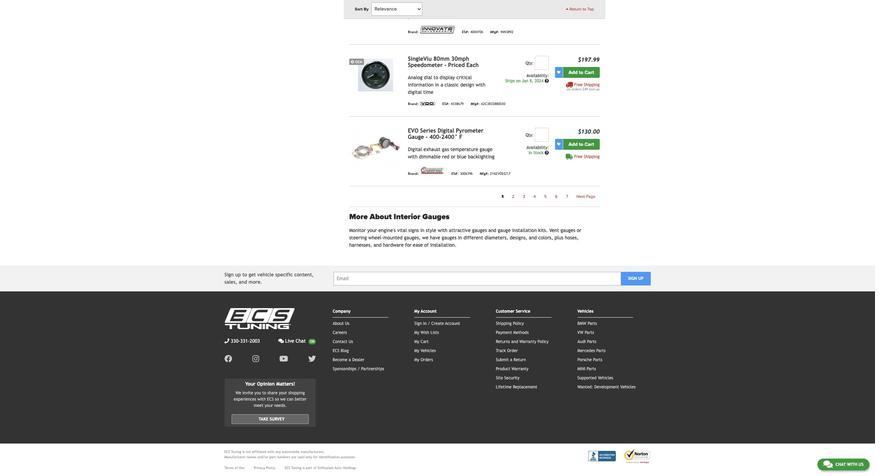Task type: locate. For each thing, give the bounding box(es) containing it.
parts for bmw parts
[[588, 322, 597, 326]]

1 horizontal spatial your
[[279, 391, 287, 396]]

brand: left the innovate motorsports - corporate logo
[[408, 30, 419, 34]]

share
[[268, 391, 278, 396]]

free down the $197.99
[[574, 82, 583, 87]]

shipping
[[584, 82, 600, 87], [584, 154, 600, 159], [496, 322, 512, 326]]

track
[[496, 349, 506, 354]]

1 qty: from the top
[[526, 61, 534, 66]]

1 vertical spatial qty:
[[526, 133, 534, 138]]

- left priced
[[445, 62, 447, 68]]

manufacturer
[[225, 456, 245, 459]]

tuning inside ecs tuning is not affiliated with any automobile manufacturers. manufacturer names and/or part numbers are used only for identification purposes.
[[231, 450, 241, 454]]

us for about us
[[345, 322, 350, 326]]

live
[[285, 339, 294, 344]]

216evoegt.f
[[490, 172, 511, 176]]

return right caret up image
[[570, 7, 582, 12]]

brand: for singleviu
[[408, 102, 419, 106]]

2 free from the top
[[574, 154, 583, 159]]

mfg#: for singleviu 80mm 30mph speedometer - priced each
[[471, 102, 480, 106]]

1 horizontal spatial -
[[445, 62, 447, 68]]

1 my from the top
[[414, 309, 420, 314]]

each
[[467, 62, 479, 68]]

comments image left live
[[278, 339, 284, 344]]

2 vertical spatial brand:
[[408, 172, 419, 176]]

1 horizontal spatial is
[[303, 466, 305, 470]]

your up wheel-
[[367, 228, 377, 233]]

blog
[[341, 349, 349, 354]]

my left wish in the left of the page
[[414, 331, 420, 336]]

free
[[574, 82, 583, 87], [574, 154, 583, 159]]

1 horizontal spatial digital
[[438, 127, 454, 134]]

3 brand: from the top
[[408, 172, 419, 176]]

lists
[[431, 331, 439, 336]]

digital left f in the right of the page
[[438, 127, 454, 134]]

1 vertical spatial us
[[349, 340, 353, 345]]

0 vertical spatial policy
[[513, 322, 524, 326]]

0 horizontal spatial gauges
[[442, 235, 457, 241]]

careers link
[[333, 331, 347, 336]]

80mm
[[434, 55, 450, 62]]

1 horizontal spatial comments image
[[824, 461, 833, 469]]

my up my wish lists
[[414, 309, 420, 314]]

policy
[[513, 322, 524, 326], [538, 340, 549, 345], [266, 466, 275, 470]]

and inside free shipping on orders $49 and up
[[589, 87, 595, 91]]

0 horizontal spatial gauge
[[480, 147, 493, 152]]

comments image inside live chat link
[[278, 339, 284, 344]]

1 vertical spatial /
[[358, 367, 360, 372]]

0 horizontal spatial account
[[421, 309, 437, 314]]

- left 400-
[[426, 134, 428, 140]]

es#: left 3006396
[[452, 172, 459, 176]]

twitter logo image
[[308, 355, 316, 363]]

1 horizontal spatial es#:
[[452, 172, 459, 176]]

1 horizontal spatial about
[[370, 212, 392, 221]]

Email email field
[[334, 272, 621, 286]]

careers
[[333, 331, 347, 336]]

ecs up manufacturer
[[225, 450, 230, 454]]

1 vertical spatial in
[[421, 228, 425, 233]]

evo series digital pyrometer gauge - 400-2400° f link
[[408, 127, 484, 140]]

0 vertical spatial availability:
[[527, 73, 549, 78]]

sponsorships
[[333, 367, 357, 372]]

0 vertical spatial us
[[345, 322, 350, 326]]

add to cart button up free shipping on orders $49 and up
[[563, 67, 600, 78]]

sign inside sign up to get vehicle specific content, sales, and more.
[[225, 272, 234, 278]]

mfg#:
[[490, 30, 499, 34], [471, 102, 480, 106], [480, 172, 489, 176]]

in left classic
[[435, 82, 439, 88]]

comments image inside chat with us link
[[824, 461, 833, 469]]

lifetime replacement
[[496, 385, 538, 390]]

2 availability: from the top
[[527, 145, 549, 150]]

parts right vw
[[585, 331, 594, 336]]

6
[[555, 194, 558, 199]]

of left enthusiast
[[314, 466, 317, 470]]

on left orders
[[567, 87, 571, 91]]

ecs for ecs tuning is part of enthusiast auto holdings
[[285, 466, 290, 470]]

site security link
[[496, 376, 520, 381]]

add to cart up free shipping
[[569, 141, 594, 147]]

availability: up 'stock'
[[527, 145, 549, 150]]

1 horizontal spatial we
[[422, 235, 429, 241]]

with inside analog dial to display critical information in a classic design with digital time
[[476, 82, 486, 88]]

mercedes parts link
[[578, 349, 606, 354]]

3 link
[[519, 192, 530, 201]]

1 horizontal spatial chat
[[836, 463, 846, 468]]

comments image left chat with us
[[824, 461, 833, 469]]

2 vertical spatial in
[[458, 235, 462, 241]]

digital inside "digital exhaust gas temperature gauge with dimmable red or blue backlighting"
[[408, 147, 422, 152]]

0 vertical spatial we
[[422, 235, 429, 241]]

question circle image right the 2024 on the top right of page
[[545, 79, 549, 83]]

1 vertical spatial free
[[574, 154, 583, 159]]

0 vertical spatial return
[[570, 7, 582, 12]]

up inside button
[[639, 276, 644, 281]]

get
[[249, 272, 256, 278]]

for inside ecs tuning is not affiliated with any automobile manufacturers. manufacturer names and/or part numbers are used only for identification purposes.
[[313, 456, 318, 459]]

ecs for ecs blog
[[333, 349, 340, 354]]

2 horizontal spatial your
[[367, 228, 377, 233]]

we invite you to share your shopping experiences with ecs so we can better meet your needs.
[[234, 391, 307, 408]]

1 add from the top
[[569, 69, 578, 75]]

a for company
[[349, 358, 351, 363]]

is
[[242, 450, 245, 454], [303, 466, 305, 470]]

and right $49
[[589, 87, 595, 91]]

comments image
[[278, 339, 284, 344], [824, 461, 833, 469]]

brand: left prosport performance - corporate logo
[[408, 172, 419, 176]]

in inside analog dial to display critical information in a classic design with digital time
[[435, 82, 439, 88]]

5 my from the top
[[414, 358, 420, 363]]

1 horizontal spatial tuning
[[291, 466, 301, 470]]

so
[[275, 397, 279, 402]]

in up wish in the left of the page
[[423, 322, 427, 326]]

vw
[[578, 331, 584, 336]]

4 my from the top
[[414, 349, 420, 354]]

in down attractive
[[458, 235, 462, 241]]

account right create
[[445, 322, 460, 326]]

1 add to cart from the top
[[569, 69, 594, 75]]

tuning up manufacturer
[[231, 450, 241, 454]]

to
[[583, 7, 587, 12], [579, 69, 584, 75], [434, 75, 438, 80], [579, 141, 584, 147], [243, 272, 247, 278], [262, 391, 266, 396]]

harnesses,
[[349, 243, 372, 248]]

to inside analog dial to display critical information in a classic design with digital time
[[434, 75, 438, 80]]

part down 'only'
[[306, 466, 313, 470]]

return
[[570, 7, 582, 12], [514, 358, 526, 363]]

customer service
[[496, 309, 531, 314]]

my left orders
[[414, 358, 420, 363]]

0 vertical spatial add to cart button
[[563, 67, 600, 78]]

or inside "digital exhaust gas temperature gauge with dimmable red or blue backlighting"
[[451, 154, 456, 160]]

up for sign up to get vehicle specific content, sales, and more.
[[235, 272, 241, 278]]

monitor your engine's vital signs in style with attractive gauges and gauge installation kits. vent gauges or steering wheel-mounted gauges, we have gauges in different diameters, designs, and colors, plus hoses, harnesses, and hardware for ease of installation.
[[349, 228, 582, 248]]

es#:
[[462, 30, 469, 34], [443, 102, 450, 106], [452, 172, 459, 176]]

2 add to cart button from the top
[[563, 139, 600, 150]]

cart down $130.00 on the top right
[[585, 141, 594, 147]]

innovate motorsports - corporate logo image
[[420, 26, 455, 33]]

1 vertical spatial tuning
[[291, 466, 301, 470]]

mfg#: 216evoegt.f
[[480, 172, 511, 176]]

2 horizontal spatial policy
[[538, 340, 549, 345]]

gauges up installation.
[[442, 235, 457, 241]]

my orders link
[[414, 358, 433, 363]]

2 horizontal spatial in
[[458, 235, 462, 241]]

ecs blog link
[[333, 349, 349, 354]]

2 qty: from the top
[[526, 133, 534, 138]]

up inside sign up to get vehicle specific content, sales, and more.
[[235, 272, 241, 278]]

3 my from the top
[[414, 340, 420, 345]]

speedometer
[[408, 62, 443, 68]]

on inside free shipping on orders $49 and up
[[567, 87, 571, 91]]

ecs left so
[[267, 397, 274, 402]]

0 vertical spatial or
[[451, 154, 456, 160]]

availability: up the 2024 on the top right of page
[[527, 73, 549, 78]]

add to cart button up free shipping
[[563, 139, 600, 150]]

parts down the mercedes parts link at the right
[[593, 358, 603, 363]]

0 vertical spatial add
[[569, 69, 578, 75]]

inn3892
[[501, 30, 514, 34]]

qty: up 8,
[[526, 61, 534, 66]]

become a dealer link
[[333, 358, 365, 363]]

1 add to cart button from the top
[[563, 67, 600, 78]]

cart down the $197.99
[[585, 69, 594, 75]]

critical
[[457, 75, 472, 80]]

1 vertical spatial part
[[306, 466, 313, 470]]

of
[[424, 243, 429, 248], [235, 466, 238, 470], [314, 466, 317, 470]]

1 horizontal spatial in
[[435, 82, 439, 88]]

qty: for $197.99
[[526, 61, 534, 66]]

1 horizontal spatial on
[[567, 87, 571, 91]]

attractive
[[449, 228, 471, 233]]

on left the 'jan'
[[516, 79, 521, 83]]

brand: down digital
[[408, 102, 419, 106]]

2 add from the top
[[569, 141, 578, 147]]

submit a return link
[[496, 358, 526, 363]]

sign
[[225, 272, 234, 278], [628, 276, 637, 281], [414, 322, 422, 326]]

and right sales,
[[239, 280, 247, 285]]

caret up image
[[566, 7, 569, 11]]

cart down wish in the left of the page
[[421, 340, 429, 345]]

question circle image right 'stock'
[[545, 151, 549, 155]]

in
[[529, 151, 532, 155], [423, 322, 427, 326]]

gauge up backlighting
[[480, 147, 493, 152]]

None number field
[[535, 56, 549, 70], [535, 128, 549, 142], [535, 56, 549, 70], [535, 128, 549, 142]]

a right submit
[[510, 358, 513, 363]]

designs,
[[510, 235, 528, 241]]

warranty down 'methods' on the right bottom of page
[[520, 340, 537, 345]]

to up free shipping
[[579, 141, 584, 147]]

with inside ecs tuning is not affiliated with any automobile manufacturers. manufacturer names and/or part numbers are used only for identification purposes.
[[268, 450, 274, 454]]

shipping for free shipping
[[584, 154, 600, 159]]

we down style
[[422, 235, 429, 241]]

my down my cart
[[414, 349, 420, 354]]

ecs left blog
[[333, 349, 340, 354]]

about up careers 'link'
[[333, 322, 344, 326]]

my for my cart
[[414, 340, 420, 345]]

is inside ecs tuning is not affiliated with any automobile manufacturers. manufacturer names and/or part numbers are used only for identification purposes.
[[242, 450, 245, 454]]

ecs inside ecs tuning is not affiliated with any automobile manufacturers. manufacturer names and/or part numbers are used only for identification purposes.
[[225, 450, 230, 454]]

and down 'installation'
[[529, 235, 537, 241]]

sign inside button
[[628, 276, 637, 281]]

0 horizontal spatial comments image
[[278, 339, 284, 344]]

mfg#: left inn3892
[[490, 30, 499, 34]]

to left get
[[243, 272, 247, 278]]

vw parts link
[[578, 331, 594, 336]]

account up sign in / create account link
[[421, 309, 437, 314]]

singleviu
[[408, 55, 432, 62]]

shipping right orders
[[584, 82, 600, 87]]

2 horizontal spatial es#:
[[462, 30, 469, 34]]

1 vertical spatial cart
[[585, 141, 594, 147]]

more
[[349, 212, 368, 221]]

add to cart for $130.00
[[569, 141, 594, 147]]

and inside sign up to get vehicle specific content, sales, and more.
[[239, 280, 247, 285]]

your right meet
[[265, 404, 273, 408]]

we
[[422, 235, 429, 241], [280, 397, 286, 402]]

your inside monitor your engine's vital signs in style with attractive gauges and gauge installation kits. vent gauges or steering wheel-mounted gauges, we have gauges in different diameters, designs, and colors, plus hoses, harnesses, and hardware for ease of installation.
[[367, 228, 377, 233]]

1 horizontal spatial /
[[428, 322, 430, 326]]

opinion
[[257, 382, 275, 387]]

0 horizontal spatial sign
[[225, 272, 234, 278]]

matters!
[[276, 382, 295, 387]]

0 horizontal spatial /
[[358, 367, 360, 372]]

are
[[291, 456, 296, 459]]

shipping up the payment
[[496, 322, 512, 326]]

gas
[[442, 147, 449, 152]]

1 vertical spatial add to cart
[[569, 141, 594, 147]]

we right so
[[280, 397, 286, 402]]

names
[[247, 456, 256, 459]]

add for $130.00
[[569, 141, 578, 147]]

0 vertical spatial qty:
[[526, 61, 534, 66]]

add right add to wish list icon
[[569, 141, 578, 147]]

add to cart for $197.99
[[569, 69, 594, 75]]

my up my vehicles link
[[414, 340, 420, 345]]

1 horizontal spatial up
[[596, 87, 600, 91]]

2 question circle image from the top
[[545, 151, 549, 155]]

to up free shipping on orders $49 and up
[[579, 69, 584, 75]]

in left style
[[421, 228, 425, 233]]

add to cart up free shipping on orders $49 and up
[[569, 69, 594, 75]]

information
[[408, 82, 434, 88]]

1 free from the top
[[574, 82, 583, 87]]

time
[[423, 89, 434, 95]]

1 vertical spatial in
[[423, 322, 427, 326]]

0 horizontal spatial a
[[349, 358, 351, 363]]

add right add to wish list image on the top right of page
[[569, 69, 578, 75]]

can
[[287, 397, 294, 402]]

1 vertical spatial gauge
[[498, 228, 511, 233]]

1 vertical spatial question circle image
[[545, 151, 549, 155]]

audi
[[578, 340, 586, 345]]

shipping down $130.00 on the top right
[[584, 154, 600, 159]]

question circle image
[[545, 79, 549, 83], [545, 151, 549, 155]]

0 vertical spatial comments image
[[278, 339, 284, 344]]

gauges up hoses,
[[561, 228, 576, 233]]

0 horizontal spatial of
[[235, 466, 238, 470]]

gauge up diameters,
[[498, 228, 511, 233]]

1 horizontal spatial or
[[577, 228, 582, 233]]

0 vertical spatial for
[[405, 243, 412, 248]]

1 vertical spatial for
[[313, 456, 318, 459]]

1 vertical spatial about
[[333, 322, 344, 326]]

temperature
[[451, 147, 478, 152]]

mfg#: inn3892
[[490, 30, 514, 34]]

2 add to cart from the top
[[569, 141, 594, 147]]

1 question circle image from the top
[[545, 79, 549, 83]]

better
[[295, 397, 307, 402]]

warranty up the security on the bottom right
[[512, 367, 529, 372]]

1 vertical spatial chat
[[836, 463, 846, 468]]

vehicles up bmw parts link
[[578, 309, 594, 314]]

ecs for ecs tuning is not affiliated with any automobile manufacturers. manufacturer names and/or part numbers are used only for identification purposes.
[[225, 450, 230, 454]]

0 vertical spatial shipping
[[584, 82, 600, 87]]

1 horizontal spatial for
[[405, 243, 412, 248]]

part down any
[[269, 456, 276, 459]]

kits.
[[538, 228, 548, 233]]

parts up the mercedes parts link at the right
[[587, 340, 597, 345]]

ecs
[[333, 349, 340, 354], [267, 397, 274, 402], [225, 450, 230, 454], [285, 466, 290, 470]]

dealer
[[352, 358, 365, 363]]

and/or
[[258, 456, 268, 459]]

policy for shipping policy
[[513, 322, 524, 326]]

for down gauges, at left
[[405, 243, 412, 248]]

tuning down are in the bottom of the page
[[291, 466, 301, 470]]

company
[[333, 309, 351, 314]]

vehicle
[[257, 272, 274, 278]]

0 horizontal spatial es#:
[[443, 102, 450, 106]]

0 horizontal spatial chat
[[296, 339, 306, 344]]

orders
[[421, 358, 433, 363]]

for down manufacturers.
[[313, 456, 318, 459]]

0 horizontal spatial up
[[235, 272, 241, 278]]

take survey button
[[232, 415, 309, 425]]

1 horizontal spatial sign
[[414, 322, 422, 326]]

2 horizontal spatial a
[[510, 358, 513, 363]]

of left use
[[235, 466, 238, 470]]

instagram logo image
[[252, 355, 259, 363]]

es#: left 4004706
[[462, 30, 469, 34]]

tuning for part
[[291, 466, 301, 470]]

sign for sign up
[[628, 276, 637, 281]]

0 horizontal spatial part
[[269, 456, 276, 459]]

of right 'ease'
[[424, 243, 429, 248]]

porsche
[[578, 358, 592, 363]]

monitor
[[349, 228, 366, 233]]

1 horizontal spatial gauge
[[498, 228, 511, 233]]

parts for vw parts
[[585, 331, 594, 336]]

to right you at bottom left
[[262, 391, 266, 396]]

parts up porsche parts
[[597, 349, 606, 354]]

singleviu 80mm 30mph speedometer - priced each link
[[408, 55, 479, 68]]

0 vertical spatial your
[[367, 228, 377, 233]]

needs.
[[274, 404, 287, 408]]

my for my wish lists
[[414, 331, 420, 336]]

paginated product list navigation navigation
[[349, 192, 600, 201]]

us for contact us
[[349, 340, 353, 345]]

2 vertical spatial policy
[[266, 466, 275, 470]]

1 vertical spatial -
[[426, 134, 428, 140]]

a down display
[[441, 82, 443, 88]]

return down order
[[514, 358, 526, 363]]

of inside monitor your engine's vital signs in style with attractive gauges and gauge installation kits. vent gauges or steering wheel-mounted gauges, we have gauges in different diameters, designs, and colors, plus hoses, harnesses, and hardware for ease of installation.
[[424, 243, 429, 248]]

comments image for live
[[278, 339, 284, 344]]

live chat link
[[278, 338, 316, 345]]

1 vertical spatial comments image
[[824, 461, 833, 469]]

ecs down numbers
[[285, 466, 290, 470]]

free down $130.00 on the top right
[[574, 154, 583, 159]]

hoses,
[[565, 235, 579, 241]]

1 availability: from the top
[[527, 73, 549, 78]]

cart
[[585, 69, 594, 75], [585, 141, 594, 147], [421, 340, 429, 345]]

qty: up the in stock
[[526, 133, 534, 138]]

1 vertical spatial policy
[[538, 340, 549, 345]]

1 horizontal spatial in
[[529, 151, 532, 155]]

wanted: development vehicles link
[[578, 385, 636, 390]]

privacy policy link
[[254, 466, 275, 471]]

0 vertical spatial account
[[421, 309, 437, 314]]

or up hoses,
[[577, 228, 582, 233]]

digital down gauge
[[408, 147, 422, 152]]

with inside monitor your engine's vital signs in style with attractive gauges and gauge installation kits. vent gauges or steering wheel-mounted gauges, we have gauges in different diameters, designs, and colors, plus hoses, harnesses, and hardware for ease of installation.
[[438, 228, 448, 233]]

about up the engine's
[[370, 212, 392, 221]]

1 vertical spatial is
[[303, 466, 305, 470]]

0 vertical spatial cart
[[585, 69, 594, 75]]

1 vertical spatial add
[[569, 141, 578, 147]]

experiences
[[234, 397, 256, 402]]

my cart link
[[414, 340, 429, 345]]

my for my vehicles
[[414, 349, 420, 354]]

0 vertical spatial is
[[242, 450, 245, 454]]

0 vertical spatial on
[[516, 79, 521, 83]]

is left not
[[242, 450, 245, 454]]

1 horizontal spatial gauges
[[472, 228, 487, 233]]

2 horizontal spatial of
[[424, 243, 429, 248]]

0 horizontal spatial is
[[242, 450, 245, 454]]

mfg#: right 4338679
[[471, 102, 480, 106]]

holdings
[[343, 466, 356, 470]]

qty:
[[526, 61, 534, 66], [526, 133, 534, 138]]

free for free shipping
[[574, 154, 583, 159]]

terms of use link
[[225, 466, 245, 471]]

or
[[451, 154, 456, 160], [577, 228, 582, 233]]

your up so
[[279, 391, 287, 396]]

1 vertical spatial return
[[514, 358, 526, 363]]

1 vertical spatial es#:
[[443, 102, 450, 106]]

parts for porsche parts
[[593, 358, 603, 363]]

0 horizontal spatial for
[[313, 456, 318, 459]]

sign for sign in / create account
[[414, 322, 422, 326]]

vehicles up orders
[[421, 349, 436, 354]]

0 horizontal spatial about
[[333, 322, 344, 326]]

0 vertical spatial digital
[[438, 127, 454, 134]]

cart for $197.99
[[585, 69, 594, 75]]

free inside free shipping on orders $49 and up
[[574, 82, 583, 87]]

gauge inside "digital exhaust gas temperature gauge with dimmable red or blue backlighting"
[[480, 147, 493, 152]]

0 vertical spatial tuning
[[231, 450, 241, 454]]

to right dial
[[434, 75, 438, 80]]

sign in / create account
[[414, 322, 460, 326]]

0 horizontal spatial policy
[[266, 466, 275, 470]]

2 my from the top
[[414, 331, 420, 336]]

in left 'stock'
[[529, 151, 532, 155]]

0 horizontal spatial or
[[451, 154, 456, 160]]

or right red on the top right of page
[[451, 154, 456, 160]]

mfg#: for evo series digital pyrometer gauge - 400-2400° f
[[480, 172, 489, 176]]

0 vertical spatial in
[[529, 151, 532, 155]]

shipping inside free shipping on orders $49 and up
[[584, 82, 600, 87]]

es#4338679 - a2c3832880030 - singleviu 80mm 30mph speedometer - priced each  - analog dial to display critical information in a classic design with digital time - vdo - audi bmw volkswagen mercedes benz mini porsche image
[[349, 56, 402, 96]]

is down "used"
[[303, 466, 305, 470]]

and
[[589, 87, 595, 91], [489, 228, 497, 233], [529, 235, 537, 241], [374, 243, 382, 248], [239, 280, 247, 285], [511, 340, 518, 345]]

2 horizontal spatial sign
[[628, 276, 637, 281]]

2 brand: from the top
[[408, 102, 419, 106]]



Task type: describe. For each thing, give the bounding box(es) containing it.
methods
[[513, 331, 529, 336]]

to left the top at the top right
[[583, 7, 587, 12]]

prosport performance - corporate logo image
[[420, 167, 445, 175]]

return to top
[[569, 7, 594, 12]]

add to cart button for $130.00
[[563, 139, 600, 150]]

ships
[[506, 79, 515, 83]]

sign for sign up to get vehicle specific content, sales, and more.
[[225, 272, 234, 278]]

add for $197.99
[[569, 69, 578, 75]]

porsche parts link
[[578, 358, 603, 363]]

up for sign up
[[639, 276, 644, 281]]

wanted: development vehicles
[[578, 385, 636, 390]]

0 vertical spatial /
[[428, 322, 430, 326]]

shipping policy link
[[496, 322, 524, 326]]

es#4004706 - inn3892 - psb-1: powersafe boost & air/fuel ratio gauge - combines innovate's patented directdigital&trade; o2 sensor control technology, an oled display, and a smart safety override circuit for your high performance vehicle - innovate motorsports - audi bmw volkswagen mercedes benz mini porsche image
[[349, 0, 402, 5]]

7
[[566, 194, 568, 199]]

0 vertical spatial about
[[370, 212, 392, 221]]

parts for audi parts
[[587, 340, 597, 345]]

and up order
[[511, 340, 518, 345]]

red
[[442, 154, 450, 160]]

with inside "digital exhaust gas temperature gauge with dimmable red or blue backlighting"
[[408, 154, 418, 160]]

1 horizontal spatial account
[[445, 322, 460, 326]]

meet
[[254, 404, 264, 408]]

more.
[[249, 280, 262, 285]]

or inside monitor your engine's vital signs in style with attractive gauges and gauge installation kits. vent gauges or steering wheel-mounted gauges, we have gauges in different diameters, designs, and colors, plus hoses, harnesses, and hardware for ease of installation.
[[577, 228, 582, 233]]

part inside ecs tuning is not affiliated with any automobile manufacturers. manufacturer names and/or part numbers are used only for identification purposes.
[[269, 456, 276, 459]]

1 horizontal spatial part
[[306, 466, 313, 470]]

take survey
[[259, 417, 285, 422]]

style
[[426, 228, 437, 233]]

site
[[496, 376, 503, 381]]

next page
[[577, 194, 596, 199]]

become
[[333, 358, 348, 363]]

contact
[[333, 340, 348, 345]]

mini parts
[[578, 367, 596, 372]]

1 brand: from the top
[[408, 30, 419, 34]]

a for customer service
[[510, 358, 513, 363]]

1 horizontal spatial return
[[570, 7, 582, 12]]

youtube logo image
[[279, 355, 288, 363]]

blue
[[457, 154, 467, 160]]

to inside we invite you to share your shopping experiences with ecs so we can better meet your needs.
[[262, 391, 266, 396]]

my for my account
[[414, 309, 420, 314]]

0 horizontal spatial return
[[514, 358, 526, 363]]

up inside free shipping on orders $49 and up
[[596, 87, 600, 91]]

dial
[[424, 75, 432, 80]]

vw parts
[[578, 331, 594, 336]]

add to wish list image
[[557, 71, 561, 74]]

digital exhaust gas temperature gauge with dimmable red or blue backlighting
[[408, 147, 495, 160]]

priced
[[448, 62, 465, 68]]

0 horizontal spatial in
[[421, 228, 425, 233]]

affiliated
[[252, 450, 266, 454]]

only
[[306, 456, 312, 459]]

hardware
[[383, 243, 404, 248]]

purposes.
[[341, 456, 356, 459]]

2 vertical spatial shipping
[[496, 322, 512, 326]]

es#: for digital
[[452, 172, 459, 176]]

phone image
[[225, 339, 229, 344]]

analog
[[408, 75, 423, 80]]

not
[[246, 450, 251, 454]]

about us
[[333, 322, 350, 326]]

1 horizontal spatial of
[[314, 466, 317, 470]]

my for my orders
[[414, 358, 420, 363]]

product warranty link
[[496, 367, 529, 372]]

2 vertical spatial us
[[859, 463, 864, 468]]

availability: for $130.00
[[527, 145, 549, 150]]

you
[[255, 391, 261, 396]]

more about interior gauges
[[349, 212, 450, 221]]

chat with us
[[836, 463, 864, 468]]

a inside analog dial to display critical information in a classic design with digital time
[[441, 82, 443, 88]]

my wish lists
[[414, 331, 439, 336]]

ecs tuning image
[[225, 309, 294, 330]]

qty: for $130.00
[[526, 133, 534, 138]]

next page link
[[573, 192, 600, 201]]

gauges,
[[404, 235, 421, 241]]

sales,
[[225, 280, 237, 285]]

gauge
[[408, 134, 424, 140]]

30mph
[[451, 55, 469, 62]]

7 link
[[562, 192, 573, 201]]

digital
[[408, 89, 422, 95]]

6 link
[[551, 192, 562, 201]]

parts for mercedes parts
[[597, 349, 606, 354]]

0 vertical spatial mfg#:
[[490, 30, 499, 34]]

for inside monitor your engine's vital signs in style with attractive gauges and gauge installation kits. vent gauges or steering wheel-mounted gauges, we have gauges in different diameters, designs, and colors, plus hoses, harnesses, and hardware for ease of installation.
[[405, 243, 412, 248]]

with inside we invite you to share your shopping experiences with ecs so we can better meet your needs.
[[258, 397, 266, 402]]

0 horizontal spatial on
[[516, 79, 521, 83]]

any
[[275, 450, 281, 454]]

and down wheel-
[[374, 243, 382, 248]]

ecs tuning is part of enthusiast auto holdings
[[285, 466, 356, 470]]

availability: for $197.99
[[527, 73, 549, 78]]

to inside sign up to get vehicle specific content, sales, and more.
[[243, 272, 247, 278]]

comments image for chat
[[824, 461, 833, 469]]

bmw parts link
[[578, 322, 597, 326]]

- inside evo series digital pyrometer gauge - 400-2400° f
[[426, 134, 428, 140]]

site security
[[496, 376, 520, 381]]

0 vertical spatial es#:
[[462, 30, 469, 34]]

330-331-2003 link
[[225, 338, 260, 345]]

question circle image for $197.99
[[545, 79, 549, 83]]

facebook logo image
[[225, 355, 232, 363]]

engine's
[[379, 228, 396, 233]]

digital inside evo series digital pyrometer gauge - 400-2400° f
[[438, 127, 454, 134]]

jan
[[522, 79, 529, 83]]

wheel-
[[369, 235, 383, 241]]

used
[[297, 456, 305, 459]]

add to wish list image
[[557, 143, 561, 146]]

is for part
[[303, 466, 305, 470]]

terms of use
[[225, 466, 245, 470]]

lifetime replacement link
[[496, 385, 538, 390]]

we inside we invite you to share your shopping experiences with ecs so we can better meet your needs.
[[280, 397, 286, 402]]

ecs inside we invite you to share your shopping experiences with ecs so we can better meet your needs.
[[267, 397, 274, 402]]

2 vertical spatial cart
[[421, 340, 429, 345]]

wish
[[421, 331, 429, 336]]

interior
[[394, 212, 421, 221]]

- inside singleviu 80mm 30mph speedometer - priced each
[[445, 62, 447, 68]]

orders
[[572, 87, 582, 91]]

brand: for evo
[[408, 172, 419, 176]]

my account
[[414, 309, 437, 314]]

2 vertical spatial your
[[265, 404, 273, 408]]

porsche parts
[[578, 358, 603, 363]]

1 vertical spatial warranty
[[512, 367, 529, 372]]

is for not
[[242, 450, 245, 454]]

singleviu 80mm 30mph speedometer - priced each
[[408, 55, 479, 68]]

mercedes parts
[[578, 349, 606, 354]]

sort
[[355, 7, 363, 12]]

3006396
[[460, 172, 473, 176]]

es#3006396 - 216evoegt.f - evo series digital pyrometer gauge - 400-2400 f - digital exhaust gas temperature gauge with dimmable red or blue backlighting - prosport performance - audi bmw volkswagen mini image
[[349, 128, 402, 168]]

service
[[516, 309, 531, 314]]

top
[[588, 7, 594, 12]]

shipping policy
[[496, 322, 524, 326]]

8,
[[530, 79, 534, 83]]

question circle image for $130.00
[[545, 151, 549, 155]]

ships on jan 8, 2024
[[506, 79, 545, 83]]

es#: for 30mph
[[443, 102, 450, 106]]

policy for privacy policy
[[266, 466, 275, 470]]

0 vertical spatial chat
[[296, 339, 306, 344]]

2 horizontal spatial gauges
[[561, 228, 576, 233]]

vehicles up wanted: development vehicles link
[[598, 376, 613, 381]]

parts for mini parts
[[587, 367, 596, 372]]

invite
[[243, 391, 253, 396]]

es#: 4004706
[[462, 30, 483, 34]]

5 link
[[540, 192, 551, 201]]

pyrometer
[[456, 127, 484, 134]]

vdo - corporate logo image
[[420, 102, 436, 105]]

gauge inside monitor your engine's vital signs in style with attractive gauges and gauge installation kits. vent gauges or steering wheel-mounted gauges, we have gauges in different diameters, designs, and colors, plus hoses, harnesses, and hardware for ease of installation.
[[498, 228, 511, 233]]

shipping for free shipping on orders $49 and up
[[584, 82, 600, 87]]

vehicles right development
[[621, 385, 636, 390]]

ease
[[413, 243, 423, 248]]

live chat
[[285, 339, 306, 344]]

and up diameters,
[[489, 228, 497, 233]]

4
[[534, 194, 536, 199]]

free for free shipping on orders $49 and up
[[574, 82, 583, 87]]

free shipping
[[574, 154, 600, 159]]

wanted:
[[578, 385, 593, 390]]

we inside monitor your engine's vital signs in style with attractive gauges and gauge installation kits. vent gauges or steering wheel-mounted gauges, we have gauges in different diameters, designs, and colors, plus hoses, harnesses, and hardware for ease of installation.
[[422, 235, 429, 241]]

supported vehicles link
[[578, 376, 613, 381]]

contact us
[[333, 340, 353, 345]]

1 vertical spatial your
[[279, 391, 287, 396]]

$49
[[583, 87, 588, 91]]

design
[[461, 82, 474, 88]]

tuning for not
[[231, 450, 241, 454]]

cart for $130.00
[[585, 141, 594, 147]]

with inside chat with us link
[[847, 463, 858, 468]]

manufacturers.
[[301, 450, 325, 454]]

automobile
[[282, 450, 300, 454]]

0 vertical spatial warranty
[[520, 340, 537, 345]]

supported
[[578, 376, 597, 381]]

analog dial to display critical information in a classic design with digital time
[[408, 75, 486, 95]]

returns and warranty policy link
[[496, 340, 549, 345]]

4004706
[[471, 30, 483, 34]]

add to cart button for $197.99
[[563, 67, 600, 78]]

chat with us link
[[818, 459, 870, 471]]



Task type: vqa. For each thing, say whether or not it's contained in the screenshot.
Opinion
yes



